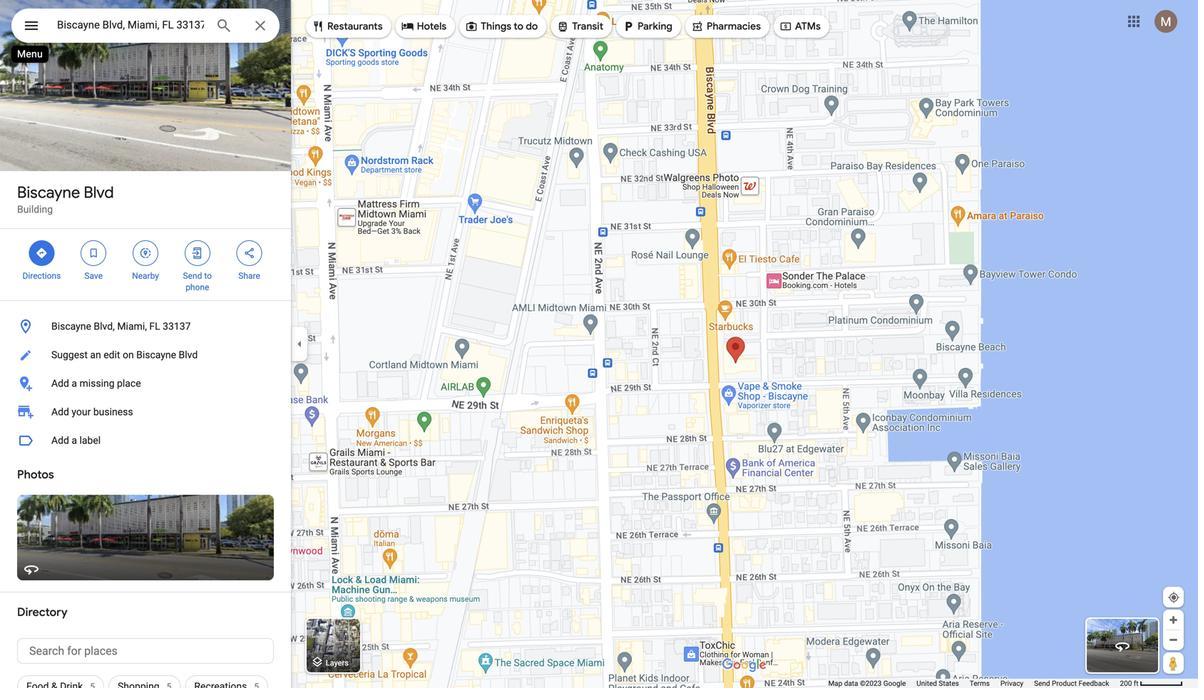 Task type: describe. For each thing, give the bounding box(es) containing it.
privacy button
[[1001, 679, 1024, 688]]

200
[[1120, 679, 1132, 688]]


[[87, 245, 100, 261]]

terms button
[[970, 679, 990, 688]]

zoom in image
[[1168, 615, 1179, 625]]

add for add a label
[[51, 435, 69, 446]]

a for label
[[72, 435, 77, 446]]

suggest an edit on biscayne blvd
[[51, 349, 198, 361]]

200 ft
[[1120, 679, 1139, 688]]

united states
[[917, 679, 959, 688]]


[[622, 19, 635, 34]]

add a missing place button
[[0, 369, 291, 398]]

pharmacies
[[707, 20, 761, 33]]

add for add a missing place
[[51, 378, 69, 389]]

2 vertical spatial biscayne
[[136, 349, 176, 361]]

building
[[17, 204, 53, 215]]


[[465, 19, 478, 34]]

restaurants
[[327, 20, 383, 33]]


[[557, 19, 569, 34]]

google
[[883, 679, 906, 688]]

business
[[93, 406, 133, 418]]

states
[[939, 679, 959, 688]]


[[401, 19, 414, 34]]

miami,
[[117, 321, 147, 332]]

biscayne blvd main content
[[0, 0, 291, 688]]

ft
[[1134, 679, 1139, 688]]

show your location image
[[1168, 591, 1180, 604]]

 things to do
[[465, 19, 538, 34]]

missing
[[80, 378, 115, 389]]

 search field
[[11, 9, 280, 46]]

map
[[828, 679, 842, 688]]

an
[[90, 349, 101, 361]]


[[243, 245, 256, 261]]

send for send to phone
[[183, 271, 202, 281]]

none text field inside biscayne blvd 'main content'
[[17, 638, 274, 664]]

layers
[[326, 659, 349, 667]]

 button
[[11, 9, 51, 46]]

things
[[481, 20, 511, 33]]

 hotels
[[401, 19, 447, 34]]

united
[[917, 679, 937, 688]]

transit
[[572, 20, 603, 33]]

privacy
[[1001, 679, 1024, 688]]

fl
[[149, 321, 160, 332]]

directory
[[17, 605, 67, 620]]


[[35, 245, 48, 261]]

send for send product feedback
[[1034, 679, 1050, 688]]

do
[[526, 20, 538, 33]]

©2023
[[860, 679, 882, 688]]


[[191, 245, 204, 261]]

biscayne for blvd
[[17, 183, 80, 203]]

map data ©2023 google
[[828, 679, 906, 688]]

add a label button
[[0, 427, 291, 455]]

add a label
[[51, 435, 101, 446]]

33137
[[163, 321, 191, 332]]

photos
[[17, 468, 54, 482]]

send product feedback button
[[1034, 679, 1109, 688]]

share
[[238, 271, 260, 281]]



Task type: locate. For each thing, give the bounding box(es) containing it.
blvd down 33137
[[179, 349, 198, 361]]

1 vertical spatial a
[[72, 435, 77, 446]]

blvd,
[[94, 321, 115, 332]]

footer containing map data ©2023 google
[[828, 679, 1120, 688]]

send inside send to phone
[[183, 271, 202, 281]]

product
[[1052, 679, 1077, 688]]

1 horizontal spatial send
[[1034, 679, 1050, 688]]

terms
[[970, 679, 990, 688]]

footer inside the google maps element
[[828, 679, 1120, 688]]

 transit
[[557, 19, 603, 34]]

biscayne right the on on the bottom of the page
[[136, 349, 176, 361]]

on
[[123, 349, 134, 361]]

2 a from the top
[[72, 435, 77, 446]]


[[779, 19, 792, 34]]

biscayne for blvd,
[[51, 321, 91, 332]]

place
[[117, 378, 141, 389]]

united states button
[[917, 679, 959, 688]]

send
[[183, 271, 202, 281], [1034, 679, 1050, 688]]

 restaurants
[[312, 19, 383, 34]]

suggest an edit on biscayne blvd button
[[0, 341, 291, 369]]

blvd up the 
[[84, 183, 114, 203]]

to
[[514, 20, 523, 33], [204, 271, 212, 281]]

to up "phone"
[[204, 271, 212, 281]]

label
[[80, 435, 101, 446]]

hotels
[[417, 20, 447, 33]]

to left do
[[514, 20, 523, 33]]

edit
[[104, 349, 120, 361]]

1 horizontal spatial blvd
[[179, 349, 198, 361]]

zoom out image
[[1168, 635, 1179, 645]]

add your business link
[[0, 398, 291, 427]]

show street view coverage image
[[1163, 653, 1184, 674]]

add a missing place
[[51, 378, 141, 389]]

a
[[72, 378, 77, 389], [72, 435, 77, 446]]

actions for biscayne blvd region
[[0, 229, 291, 300]]

blvd inside button
[[179, 349, 198, 361]]

1 vertical spatial biscayne
[[51, 321, 91, 332]]

0 vertical spatial add
[[51, 378, 69, 389]]

1 vertical spatial blvd
[[179, 349, 198, 361]]


[[312, 19, 325, 34]]

your
[[72, 406, 91, 418]]

footer
[[828, 679, 1120, 688]]

collapse side panel image
[[292, 336, 307, 352]]

Biscayne Blvd, Miami, FL 33137 field
[[11, 9, 280, 43]]

biscayne up suggest
[[51, 321, 91, 332]]

a left missing
[[72, 378, 77, 389]]

send left the product
[[1034, 679, 1050, 688]]

2 add from the top
[[51, 406, 69, 418]]

0 vertical spatial send
[[183, 271, 202, 281]]


[[139, 245, 152, 261]]

0 horizontal spatial to
[[204, 271, 212, 281]]

blvd inside biscayne blvd building
[[84, 183, 114, 203]]

send up "phone"
[[183, 271, 202, 281]]

to inside send to phone
[[204, 271, 212, 281]]

phone
[[186, 282, 209, 292]]

atms
[[795, 20, 821, 33]]

google maps element
[[0, 0, 1198, 688]]

1 vertical spatial to
[[204, 271, 212, 281]]

send product feedback
[[1034, 679, 1109, 688]]

1 add from the top
[[51, 378, 69, 389]]

0 horizontal spatial send
[[183, 271, 202, 281]]

None field
[[57, 16, 204, 34]]

a inside add a missing place button
[[72, 378, 77, 389]]

nearby
[[132, 271, 159, 281]]

feedback
[[1079, 679, 1109, 688]]

0 vertical spatial biscayne
[[17, 183, 80, 203]]

to inside  things to do
[[514, 20, 523, 33]]

save
[[84, 271, 103, 281]]

directions
[[22, 271, 61, 281]]

a inside 'add a label' button
[[72, 435, 77, 446]]

biscayne blvd building
[[17, 183, 114, 215]]

street view image
[[1114, 638, 1131, 655]]

a for missing
[[72, 378, 77, 389]]

send inside send product feedback button
[[1034, 679, 1050, 688]]

data
[[844, 679, 858, 688]]

 atms
[[779, 19, 821, 34]]

biscayne blvd, miami, fl 33137 button
[[0, 312, 291, 341]]

200 ft button
[[1120, 679, 1183, 688]]

1 a from the top
[[72, 378, 77, 389]]

1 vertical spatial send
[[1034, 679, 1050, 688]]

add for add your business
[[51, 406, 69, 418]]

0 vertical spatial blvd
[[84, 183, 114, 203]]

biscayne inside biscayne blvd building
[[17, 183, 80, 203]]

parking
[[638, 20, 673, 33]]

none field inside the biscayne blvd, miami, fl 33137 field
[[57, 16, 204, 34]]

 pharmacies
[[691, 19, 761, 34]]

biscayne blvd, miami, fl 33137
[[51, 321, 191, 332]]

add your business
[[51, 406, 133, 418]]

add left label
[[51, 435, 69, 446]]


[[691, 19, 704, 34]]

None text field
[[17, 638, 274, 664]]

1 horizontal spatial to
[[514, 20, 523, 33]]

suggest
[[51, 349, 88, 361]]

 parking
[[622, 19, 673, 34]]

add
[[51, 378, 69, 389], [51, 406, 69, 418], [51, 435, 69, 446]]

send to phone
[[183, 271, 212, 292]]

a left label
[[72, 435, 77, 446]]

biscayne
[[17, 183, 80, 203], [51, 321, 91, 332], [136, 349, 176, 361]]

google account: madeline spawn  
(madeline.spawn@adept.ai) image
[[1155, 10, 1178, 33]]

blvd
[[84, 183, 114, 203], [179, 349, 198, 361]]

add left the 'your' at bottom left
[[51, 406, 69, 418]]

0 vertical spatial a
[[72, 378, 77, 389]]

biscayne up building
[[17, 183, 80, 203]]


[[23, 15, 40, 36]]

add down suggest
[[51, 378, 69, 389]]

0 vertical spatial to
[[514, 20, 523, 33]]

2 vertical spatial add
[[51, 435, 69, 446]]

1 vertical spatial add
[[51, 406, 69, 418]]

3 add from the top
[[51, 435, 69, 446]]

0 horizontal spatial blvd
[[84, 183, 114, 203]]



Task type: vqa. For each thing, say whether or not it's contained in the screenshot.

yes



